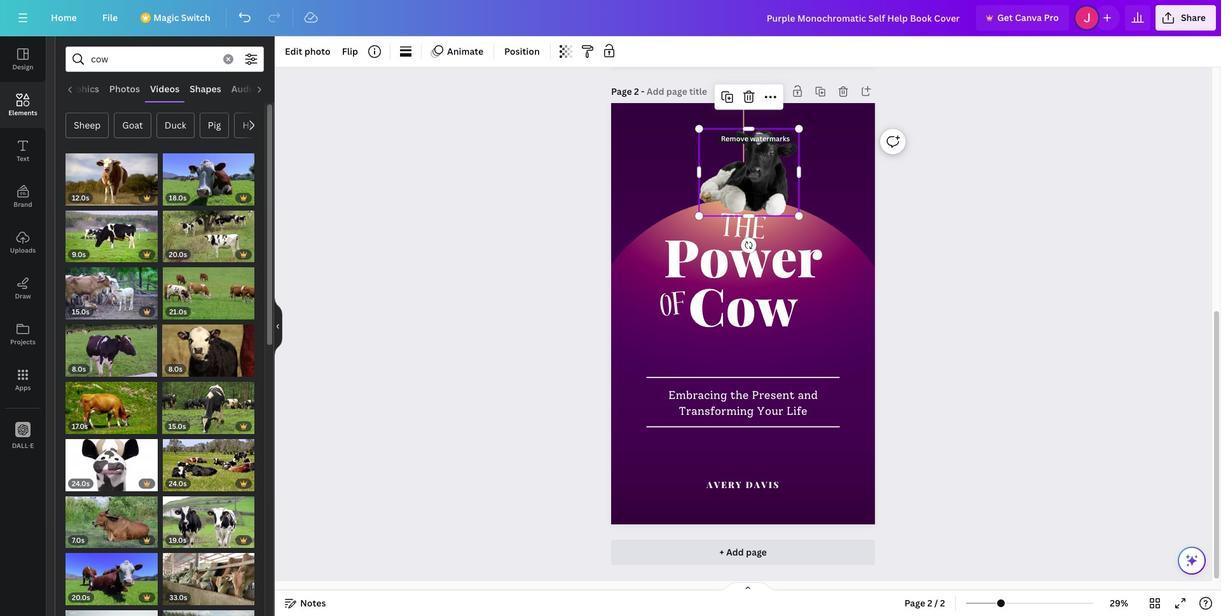 Task type: describe. For each thing, give the bounding box(es) containing it.
canva
[[1016, 11, 1042, 24]]

your
[[757, 404, 784, 418]]

of
[[658, 280, 690, 336]]

projects
[[10, 337, 36, 346]]

get canva pro button
[[977, 5, 1070, 31]]

7.0s
[[72, 535, 85, 545]]

text button
[[0, 128, 46, 174]]

videos
[[150, 83, 180, 95]]

canva assistant image
[[1185, 553, 1200, 568]]

projects button
[[0, 311, 46, 357]]

pig button
[[200, 113, 229, 138]]

frames button
[[262, 77, 304, 101]]

notes
[[300, 597, 326, 609]]

elements button
[[0, 82, 46, 128]]

present
[[752, 388, 795, 402]]

duck button
[[156, 113, 195, 138]]

edit
[[285, 45, 303, 57]]

file
[[102, 11, 118, 24]]

draw
[[15, 291, 31, 300]]

avery
[[707, 479, 743, 491]]

shapes
[[190, 83, 221, 95]]

dall·e
[[12, 441, 34, 450]]

2 group from the left
[[163, 603, 255, 616]]

avery davis
[[707, 479, 780, 491]]

the inside embracing the present and transforming your life
[[731, 388, 749, 402]]

photo
[[305, 45, 331, 57]]

photos button
[[104, 77, 145, 101]]

8.0s for second 8.0s group
[[168, 364, 183, 374]]

17.0s group
[[66, 374, 157, 434]]

12.0s
[[72, 193, 89, 202]]

page
[[746, 546, 767, 558]]

/
[[935, 597, 939, 609]]

goat button
[[114, 113, 151, 138]]

sheep
[[74, 119, 101, 131]]

-
[[641, 85, 645, 97]]

20.0s for top "20.0s" group
[[169, 250, 187, 259]]

Design title text field
[[757, 5, 972, 31]]

0 vertical spatial 20.0s group
[[163, 203, 255, 262]]

29%
[[1111, 597, 1129, 609]]

2 for /
[[928, 597, 933, 609]]

side panel tab list
[[0, 36, 46, 459]]

Page title text field
[[647, 85, 709, 98]]

7.0s group
[[66, 488, 158, 548]]

pro
[[1045, 11, 1059, 24]]

2 horizontal spatial 2
[[941, 597, 946, 609]]

switch
[[181, 11, 210, 24]]

add
[[727, 546, 744, 558]]

0 vertical spatial the
[[718, 202, 768, 259]]

pig
[[208, 119, 221, 131]]

uploads
[[10, 246, 36, 255]]

2 24.0s group from the left
[[163, 431, 255, 491]]

elements
[[8, 108, 37, 117]]

20.0s for left "20.0s" group
[[72, 592, 90, 602]]

1 group from the left
[[66, 603, 158, 616]]

Search elements search field
[[91, 47, 216, 71]]

get canva pro
[[998, 11, 1059, 24]]

page for page 2 -
[[612, 85, 632, 97]]

horse button
[[234, 113, 276, 138]]

home
[[51, 11, 77, 24]]

hide image
[[274, 296, 283, 357]]

embracing the present and transforming your life
[[669, 388, 818, 418]]

18.0s
[[169, 193, 187, 202]]

horse
[[243, 119, 268, 131]]

apps button
[[0, 357, 46, 403]]

animate
[[447, 45, 484, 57]]

get
[[998, 11, 1013, 24]]

page 2 -
[[612, 85, 647, 97]]

+ add page
[[720, 546, 767, 558]]

watermarks
[[751, 134, 790, 144]]

18.0s group
[[163, 146, 255, 205]]

sheep button
[[66, 113, 109, 138]]

17.0s
[[72, 421, 88, 431]]

remove watermarks button
[[718, 134, 794, 144]]

text
[[16, 154, 29, 163]]



Task type: locate. For each thing, give the bounding box(es) containing it.
1 24.0s from the left
[[72, 478, 90, 488]]

audio
[[232, 83, 257, 95]]

1 vertical spatial 20.0s
[[72, 592, 90, 602]]

+ add page button
[[612, 540, 876, 565]]

19.0s
[[169, 535, 187, 545]]

0 horizontal spatial group
[[66, 603, 158, 616]]

power
[[664, 221, 823, 291]]

33.0s
[[169, 592, 187, 602]]

design button
[[0, 36, 46, 82]]

flip
[[342, 45, 358, 57]]

shapes button
[[185, 77, 226, 101]]

position
[[505, 45, 540, 57]]

share button
[[1156, 5, 1217, 31]]

show pages image
[[718, 582, 779, 592]]

0 horizontal spatial 20.0s group
[[66, 545, 158, 605]]

0 vertical spatial 15.0s group
[[66, 260, 158, 319]]

1 8.0s group from the left
[[66, 317, 157, 377]]

20.0s group down 7.0s
[[66, 545, 158, 605]]

transforming
[[679, 404, 754, 418]]

life
[[787, 404, 808, 418]]

1 horizontal spatial page
[[905, 597, 926, 609]]

page left the / on the right of page
[[905, 597, 926, 609]]

goat
[[122, 119, 143, 131]]

8.0s down "21.0s"
[[168, 364, 183, 374]]

remove watermarks
[[721, 134, 790, 144]]

2 8.0s group from the left
[[162, 317, 255, 377]]

main menu bar
[[0, 0, 1222, 36]]

draw button
[[0, 265, 46, 311]]

page left "-" at the top
[[612, 85, 632, 97]]

0 vertical spatial 20.0s
[[169, 250, 187, 259]]

1 horizontal spatial 15.0s
[[168, 421, 186, 431]]

graphics button
[[55, 77, 104, 101]]

20.0s down 7.0s
[[72, 592, 90, 602]]

remove
[[721, 134, 749, 144]]

1 horizontal spatial 15.0s group
[[162, 374, 255, 434]]

20.0s group down the '18.0s'
[[163, 203, 255, 262]]

edit photo button
[[280, 41, 336, 62]]

20.0s group
[[163, 203, 255, 262], [66, 545, 158, 605]]

21.0s group
[[163, 260, 255, 319]]

1 vertical spatial 15.0s
[[168, 421, 186, 431]]

1 vertical spatial 15.0s group
[[162, 374, 255, 434]]

page 2 / 2 button
[[900, 593, 951, 613]]

page
[[612, 85, 632, 97], [905, 597, 926, 609]]

notes button
[[280, 593, 331, 613]]

2 8.0s from the left
[[168, 364, 183, 374]]

uploads button
[[0, 220, 46, 265]]

flip button
[[337, 41, 363, 62]]

15.0s group
[[66, 260, 158, 319], [162, 374, 255, 434]]

9.0s group
[[66, 203, 158, 262]]

1 horizontal spatial group
[[163, 603, 255, 616]]

0 horizontal spatial 8.0s
[[72, 364, 86, 374]]

24.0s up 19.0s group
[[169, 478, 187, 488]]

magic switch button
[[133, 5, 221, 31]]

page inside button
[[905, 597, 926, 609]]

graphics
[[60, 83, 99, 95]]

21.0s
[[169, 307, 187, 316]]

davis
[[746, 479, 780, 491]]

apps
[[15, 383, 31, 392]]

home link
[[41, 5, 87, 31]]

position button
[[500, 41, 545, 62]]

8.0s group
[[66, 317, 157, 377], [162, 317, 255, 377]]

1 horizontal spatial 8.0s group
[[162, 317, 255, 377]]

dall·e button
[[0, 413, 46, 459]]

0 vertical spatial 15.0s
[[72, 307, 90, 316]]

frames
[[267, 83, 299, 95]]

1 vertical spatial page
[[905, 597, 926, 609]]

2 24.0s from the left
[[169, 478, 187, 488]]

page 2 / 2
[[905, 597, 946, 609]]

20.0s
[[169, 250, 187, 259], [72, 592, 90, 602]]

power cow
[[664, 221, 823, 340]]

page for page 2 / 2
[[905, 597, 926, 609]]

8.0s for 1st 8.0s group
[[72, 364, 86, 374]]

videos button
[[145, 77, 185, 101]]

8.0s
[[72, 364, 86, 374], [168, 364, 183, 374]]

animate button
[[427, 41, 489, 62]]

0 horizontal spatial page
[[612, 85, 632, 97]]

12.0s group
[[66, 146, 158, 205]]

1 horizontal spatial 24.0s
[[169, 478, 187, 488]]

29% button
[[1099, 593, 1140, 613]]

1 horizontal spatial 8.0s
[[168, 364, 183, 374]]

photos
[[109, 83, 140, 95]]

the
[[718, 202, 768, 259], [731, 388, 749, 402]]

1 horizontal spatial 20.0s
[[169, 250, 187, 259]]

15.0s for the right 15.0s group
[[168, 421, 186, 431]]

2
[[634, 85, 639, 97], [928, 597, 933, 609], [941, 597, 946, 609]]

0 vertical spatial page
[[612, 85, 632, 97]]

brand button
[[0, 174, 46, 220]]

15.0s
[[72, 307, 90, 316], [168, 421, 186, 431]]

magic
[[153, 11, 179, 24]]

9.0s
[[72, 250, 86, 259]]

1 vertical spatial the
[[731, 388, 749, 402]]

24.0s up 7.0s group
[[72, 478, 90, 488]]

0 horizontal spatial 15.0s group
[[66, 260, 158, 319]]

2 right the / on the right of page
[[941, 597, 946, 609]]

cow
[[689, 270, 798, 340]]

1 8.0s from the left
[[72, 364, 86, 374]]

24.0s group
[[66, 431, 158, 491], [163, 431, 255, 491]]

1 24.0s group from the left
[[66, 431, 158, 491]]

19.0s group
[[163, 488, 255, 548]]

magic switch
[[153, 11, 210, 24]]

embracing
[[669, 388, 728, 402]]

audio button
[[226, 77, 262, 101]]

0 horizontal spatial 8.0s group
[[66, 317, 157, 377]]

2 for -
[[634, 85, 639, 97]]

0 horizontal spatial 24.0s group
[[66, 431, 158, 491]]

20.0s up 21.0s group
[[169, 250, 187, 259]]

0 horizontal spatial 24.0s
[[72, 478, 90, 488]]

24.0s
[[72, 478, 90, 488], [169, 478, 187, 488]]

file button
[[92, 5, 128, 31]]

2 left "-" at the top
[[634, 85, 639, 97]]

15.0s for topmost 15.0s group
[[72, 307, 90, 316]]

0 horizontal spatial 20.0s
[[72, 592, 90, 602]]

33.0s group
[[163, 545, 255, 605]]

1 horizontal spatial 20.0s group
[[163, 203, 255, 262]]

1 horizontal spatial 2
[[928, 597, 933, 609]]

2 left the / on the right of page
[[928, 597, 933, 609]]

0 horizontal spatial 15.0s
[[72, 307, 90, 316]]

and
[[798, 388, 818, 402]]

0 horizontal spatial 2
[[634, 85, 639, 97]]

share
[[1182, 11, 1207, 24]]

1 vertical spatial 20.0s group
[[66, 545, 158, 605]]

brand
[[14, 200, 32, 209]]

+
[[720, 546, 725, 558]]

edit photo
[[285, 45, 331, 57]]

1 horizontal spatial 24.0s group
[[163, 431, 255, 491]]

8.0s up the 17.0s group
[[72, 364, 86, 374]]

group
[[66, 603, 158, 616], [163, 603, 255, 616]]



Task type: vqa. For each thing, say whether or not it's contained in the screenshot.
The Business
no



